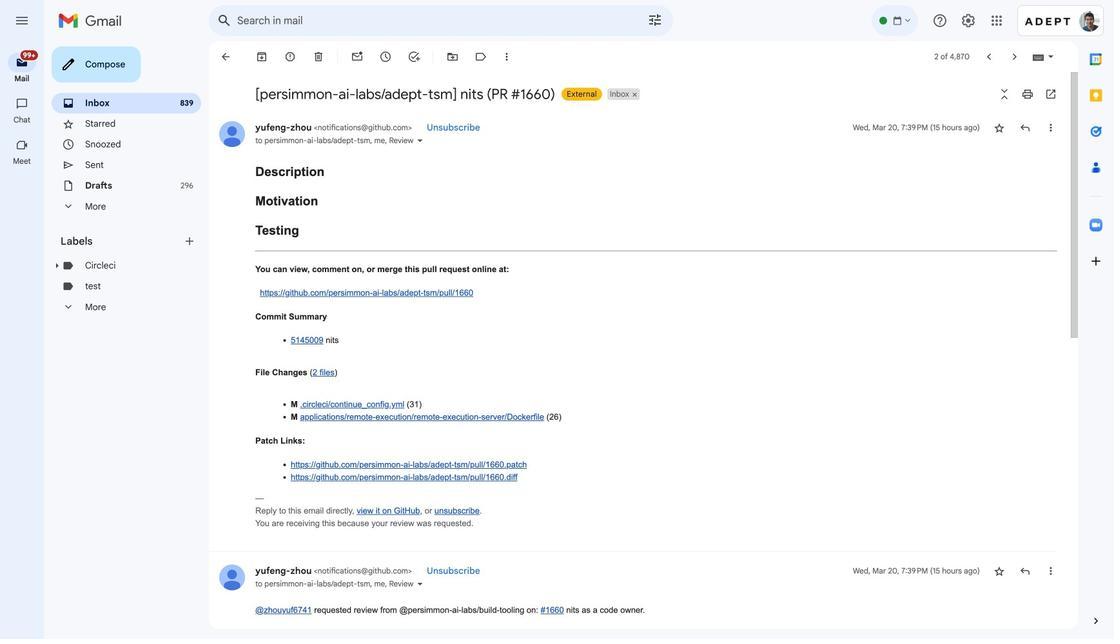 Task type: vqa. For each thing, say whether or not it's contained in the screenshot.
the can
no



Task type: locate. For each thing, give the bounding box(es) containing it.
advanced search options image
[[643, 7, 668, 33]]

labels image
[[475, 50, 488, 63]]

Search in mail search field
[[209, 5, 674, 36]]

select input tool image
[[1048, 52, 1055, 61]]

settings image
[[961, 13, 977, 28]]

navigation
[[0, 41, 45, 639]]

not starred checkbox for 2nd show details image
[[993, 565, 1006, 578]]

back to inbox image
[[219, 50, 232, 63]]

Not starred checkbox
[[993, 121, 1006, 134], [993, 565, 1006, 578]]

0 vertical spatial show details image
[[416, 137, 424, 145]]

tab list
[[1079, 41, 1115, 593]]

cell
[[853, 121, 981, 134], [255, 122, 414, 133], [853, 565, 981, 578], [255, 565, 414, 577]]

show details image
[[416, 137, 424, 145], [416, 580, 424, 588]]

archive image
[[255, 50, 268, 63]]

1 vertical spatial not starred checkbox
[[993, 565, 1006, 578]]

search in mail image
[[213, 9, 236, 32]]

add to tasks image
[[408, 50, 421, 63]]

1 not starred checkbox from the top
[[993, 121, 1006, 134]]

list
[[209, 108, 1058, 639]]

snooze image
[[379, 50, 392, 63]]

report spam image
[[284, 50, 297, 63]]

support image
[[933, 13, 948, 28]]

0 vertical spatial not starred checkbox
[[993, 121, 1006, 134]]

1 vertical spatial show details image
[[416, 580, 424, 588]]

2 show details image from the top
[[416, 580, 424, 588]]

heading
[[0, 74, 44, 84], [0, 115, 44, 125], [0, 156, 44, 166], [61, 235, 183, 248]]

1 show details image from the top
[[416, 137, 424, 145]]

2 not starred checkbox from the top
[[993, 565, 1006, 578]]



Task type: describe. For each thing, give the bounding box(es) containing it.
Search in mail text field
[[237, 14, 612, 27]]

main menu image
[[14, 13, 30, 28]]

more email options image
[[501, 50, 514, 63]]

move to image
[[446, 50, 459, 63]]

older image
[[1009, 50, 1022, 63]]

delete image
[[312, 50, 325, 63]]

gmail image
[[58, 8, 128, 34]]

newer image
[[983, 50, 996, 63]]

not starred image
[[993, 121, 1006, 134]]

not starred checkbox for second show details image from the bottom
[[993, 121, 1006, 134]]



